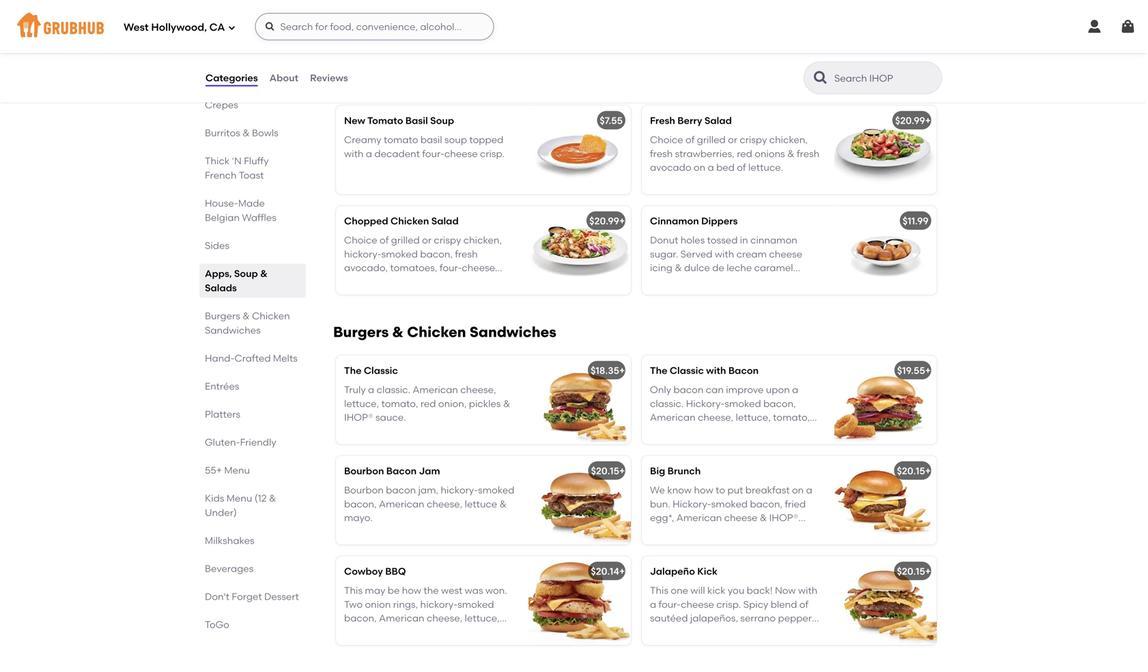 Task type: describe. For each thing, give the bounding box(es) containing it.
a inside choice of grilled or crispy chicken, fresh strawberries, red onions & fresh avocado on a bed of lettuce.
[[708, 162, 715, 173]]

avocado
[[651, 162, 692, 173]]

hollywood,
[[151, 21, 207, 34]]

$20.99 + for choice of grilled or crispy chicken, hickory-smoked bacon, fresh avocado, tomatoes, four-cheese blend & red onions on a bed of lettuce.
[[590, 215, 626, 227]]

gluten-
[[205, 437, 240, 448]]

soup inside apps, soup & salads
[[234, 268, 258, 279]]

a inside only bacon can improve upon a classic. hickory-smoked bacon, american cheese, lettuce, tomato, red onion, pickles & ihop® sauce.
[[793, 384, 799, 396]]

sauce. inside this may be how the west was won. two onion rings, hickory-smoked bacon, american cheese, lettuce, tomato & tangy bbq sauce.
[[443, 627, 473, 638]]

with inside creamy tomato basil soup topped with a decadent four-cheese crisp.
[[344, 148, 364, 159]]

1 vertical spatial bacon
[[387, 465, 417, 477]]

perfectly
[[360, 34, 401, 45]]

Search IHOP search field
[[834, 72, 938, 85]]

& inside the 'donut holes tossed in cinnamon sugar. served with cream cheese icing & dulce de leche caramel sauce.'
[[675, 262, 682, 274]]

rings,
[[393, 599, 418, 610]]

sauce
[[651, 526, 680, 538]]

bacon, inside this may be how the west was won. two onion rings, hickory-smoked bacon, american cheese, lettuce, tomato & tangy bbq sauce.
[[344, 613, 377, 624]]

new
[[344, 115, 366, 126]]

truly
[[344, 384, 366, 396]]

the classic with bacon image
[[835, 356, 938, 444]]

& inside 'we know how to put breakfast on a bun. hickory-smoked bacon, fried egg*, american cheese & ihop® sauce'
[[760, 512, 768, 524]]

ca
[[210, 21, 225, 34]]

tomato, inside only bacon can improve upon a classic. hickory-smoked bacon, american cheese, lettuce, tomato, red onion, pickles & ihop® sauce.
[[774, 412, 811, 423]]

fresh berry salad
[[651, 115, 732, 126]]

chicken, for fresh
[[464, 234, 502, 246]]

egg*,
[[651, 512, 675, 524]]

& inside six perfectly crispy & melty mozzarella cheese sticks served with marinara.
[[433, 34, 440, 45]]

main navigation navigation
[[0, 0, 1148, 53]]

& inside bourbon bacon jam, hickory-smoked bacon, american cheese, lettuce & mayo.
[[500, 498, 507, 510]]

the
[[424, 585, 439, 597]]

donut
[[651, 234, 679, 246]]

& inside only bacon can improve upon a classic. hickory-smoked bacon, american cheese, lettuce, tomato, red onion, pickles & ihop® sauce.
[[733, 426, 740, 437]]

menu for kids
[[227, 493, 252, 504]]

crafted
[[235, 353, 271, 364]]

bacon, inside 'we know how to put breakfast on a bun. hickory-smoked bacon, fried egg*, american cheese & ihop® sauce'
[[751, 498, 783, 510]]

cowboy bbq
[[344, 566, 406, 577]]

+ for truly a classic. american cheese, lettuce, tomato, red onion, pickles & ihop® sauce.
[[620, 365, 626, 376]]

icing
[[651, 262, 673, 274]]

de
[[713, 262, 725, 274]]

entrées tab
[[205, 379, 301, 394]]

beverages tab
[[205, 562, 301, 576]]

won.
[[486, 585, 508, 597]]

1 horizontal spatial svg image
[[1121, 18, 1137, 35]]

cinnamon dippers
[[651, 215, 738, 227]]

hickory- inside choice of grilled or crispy chicken, hickory-smoked bacon, fresh avocado, tomatoes, four-cheese blend & red onions on a bed of lettuce.
[[344, 248, 382, 260]]

salad for chopped chicken salad
[[432, 215, 459, 227]]

sweet
[[205, 85, 233, 96]]

the for the classic
[[344, 365, 362, 376]]

bacon, inside only bacon can improve upon a classic. hickory-smoked bacon, american cheese, lettuce, tomato, red onion, pickles & ihop® sauce.
[[764, 398, 797, 410]]

forget
[[232, 591, 262, 603]]

topped
[[470, 134, 504, 146]]

west
[[441, 585, 463, 597]]

sticks
[[432, 47, 457, 59]]

hickory- inside this may be how the west was won. two onion rings, hickory-smoked bacon, american cheese, lettuce, tomato & tangy bbq sauce.
[[421, 599, 458, 610]]

fried
[[785, 498, 807, 510]]

hickory- inside bourbon bacon jam, hickory-smoked bacon, american cheese, lettuce & mayo.
[[441, 485, 478, 496]]

ihop® inside 'we know how to put breakfast on a bun. hickory-smoked bacon, fried egg*, american cheese & ihop® sauce'
[[770, 512, 799, 524]]

platters
[[205, 409, 241, 420]]

a inside truly a classic. american cheese, lettuce, tomato, red onion, pickles & ihop® sauce.
[[368, 384, 375, 396]]

kick
[[698, 566, 718, 577]]

served
[[681, 248, 713, 260]]

0 horizontal spatial svg image
[[228, 24, 236, 32]]

served
[[459, 47, 490, 59]]

onion, inside truly a classic. american cheese, lettuce, tomato, red onion, pickles & ihop® sauce.
[[439, 398, 467, 410]]

55+ menu tab
[[205, 463, 301, 478]]

friendly
[[240, 437, 277, 448]]

four- inside choice of grilled or crispy chicken, hickory-smoked bacon, fresh avocado, tomatoes, four-cheese blend & red onions on a bed of lettuce.
[[440, 262, 462, 274]]

the classic
[[344, 365, 398, 376]]

2 horizontal spatial fresh
[[797, 148, 820, 159]]

cheese inside 'we know how to put breakfast on a bun. hickory-smoked bacon, fried egg*, american cheese & ihop® sauce'
[[725, 512, 758, 524]]

& inside choice of grilled or crispy chicken, fresh strawberries, red onions & fresh avocado on a bed of lettuce.
[[788, 148, 795, 159]]

dessert
[[264, 591, 299, 603]]

house-made belgian waffles tab
[[205, 196, 301, 225]]

cheese, inside this may be how the west was won. two onion rings, hickory-smoked bacon, american cheese, lettuce, tomato & tangy bbq sauce.
[[427, 613, 463, 624]]

onion, inside only bacon can improve upon a classic. hickory-smoked bacon, american cheese, lettuce, tomato, red onion, pickles & ihop® sauce.
[[668, 426, 697, 437]]

sauce. inside the 'donut holes tossed in cinnamon sugar. served with cream cheese icing & dulce de leche caramel sauce.'
[[651, 276, 681, 288]]

burgers & chicken sandwiches inside burgers & chicken sandwiches tab
[[205, 310, 290, 336]]

know
[[668, 485, 692, 496]]

classic for bacon
[[670, 365, 704, 376]]

bbq inside this may be how the west was won. two onion rings, hickory-smoked bacon, american cheese, lettuce, tomato & tangy bbq sauce.
[[420, 627, 440, 638]]

with up can
[[707, 365, 727, 376]]

jam
[[419, 465, 441, 477]]

improve
[[727, 384, 764, 396]]

1 horizontal spatial bacon
[[729, 365, 759, 376]]

1 horizontal spatial burgers & chicken sandwiches
[[333, 323, 557, 341]]

fresh berry salad image
[[835, 105, 938, 194]]

or for red
[[729, 134, 738, 146]]

search icon image
[[813, 70, 830, 86]]

belgian
[[205, 212, 240, 223]]

tomato inside this may be how the west was won. two onion rings, hickory-smoked bacon, american cheese, lettuce, tomato & tangy bbq sauce.
[[344, 627, 379, 638]]

strawberries,
[[676, 148, 735, 159]]

red inside only bacon can improve upon a classic. hickory-smoked bacon, american cheese, lettuce, tomato, red onion, pickles & ihop® sauce.
[[651, 426, 666, 437]]

burgers inside the burgers & chicken sandwiches
[[205, 310, 240, 322]]

classic. inside only bacon can improve upon a classic. hickory-smoked bacon, american cheese, lettuce, tomato, red onion, pickles & ihop® sauce.
[[651, 398, 684, 410]]

apps, soup & salads
[[205, 268, 268, 294]]

bacon for classic.
[[674, 384, 704, 396]]

menu for 55+
[[224, 465, 250, 476]]

only bacon can improve upon a classic. hickory-smoked bacon, american cheese, lettuce, tomato, red onion, pickles & ihop® sauce.
[[651, 384, 811, 437]]

big brunch image
[[835, 456, 938, 545]]

lettuce, inside this may be how the west was won. two onion rings, hickory-smoked bacon, american cheese, lettuce, tomato & tangy bbq sauce.
[[465, 613, 500, 624]]

sweet & savory crepes tab
[[205, 83, 301, 112]]

55+ menu
[[205, 465, 250, 476]]

dippers
[[702, 215, 738, 227]]

categories
[[206, 72, 258, 84]]

tomato
[[368, 115, 403, 126]]

cheese inside the 'donut holes tossed in cinnamon sugar. served with cream cheese icing & dulce de leche caramel sauce.'
[[770, 248, 803, 260]]

bourbon for bourbon bacon jam, hickory-smoked bacon, american cheese, lettuce & mayo.
[[344, 485, 384, 496]]

cheese, inside bourbon bacon jam, hickory-smoked bacon, american cheese, lettuce & mayo.
[[427, 498, 463, 510]]

salads
[[205, 282, 237, 294]]

on inside choice of grilled or crispy chicken, hickory-smoked bacon, fresh avocado, tomatoes, four-cheese blend & red onions on a bed of lettuce.
[[433, 276, 445, 288]]

platters tab
[[205, 407, 301, 422]]

reviews
[[310, 72, 348, 84]]

creamy tomato basil soup topped with a decadent four-cheese crisp.
[[344, 134, 505, 159]]

grilled for berry
[[698, 134, 726, 146]]

grilled for chicken
[[391, 234, 420, 246]]

classic for a
[[364, 365, 398, 376]]

thick 'n fluffy french toast
[[205, 155, 269, 181]]

chicken inside tab
[[252, 310, 290, 322]]

cinnamon dippers image
[[835, 206, 938, 295]]

sticks
[[377, 14, 405, 26]]

cream
[[737, 248, 767, 260]]

basil
[[406, 115, 428, 126]]

& inside choice of grilled or crispy chicken, hickory-smoked bacon, fresh avocado, tomatoes, four-cheese blend & red onions on a bed of lettuce.
[[373, 276, 380, 288]]

bourbon bacon jam, hickory-smoked bacon, american cheese, lettuce & mayo.
[[344, 485, 515, 524]]

six
[[344, 34, 357, 45]]

cheese, inside only bacon can improve upon a classic. hickory-smoked bacon, american cheese, lettuce, tomato, red onion, pickles & ihop® sauce.
[[698, 412, 734, 423]]

lettuce, inside truly a classic. american cheese, lettuce, tomato, red onion, pickles & ihop® sauce.
[[344, 398, 379, 410]]

tomato inside creamy tomato basil soup topped with a decadent four-cheese crisp.
[[384, 134, 419, 146]]

$20.99 for choice of grilled or crispy chicken, fresh strawberries, red onions & fresh avocado on a bed of lettuce.
[[896, 115, 926, 126]]

apps,
[[205, 268, 232, 279]]

kids menu (12 & under)
[[205, 493, 276, 519]]

bacon for american
[[386, 485, 416, 496]]

onions inside choice of grilled or crispy chicken, hickory-smoked bacon, fresh avocado, tomatoes, four-cheese blend & red onions on a bed of lettuce.
[[400, 276, 431, 288]]

a inside 'we know how to put breakfast on a bun. hickory-smoked bacon, fried egg*, american cheese & ihop® sauce'
[[807, 485, 813, 496]]

ihop® inside truly a classic. american cheese, lettuce, tomato, red onion, pickles & ihop® sauce.
[[344, 412, 374, 423]]

$20.14
[[591, 566, 620, 577]]

hand-
[[205, 353, 235, 364]]

+ for choice of grilled or crispy chicken, hickory-smoked bacon, fresh avocado, tomatoes, four-cheese blend & red onions on a bed of lettuce.
[[620, 215, 626, 227]]

made
[[238, 197, 265, 209]]

bourbon bacon jam image
[[529, 456, 631, 545]]

$20.99 + for choice of grilled or crispy chicken, fresh strawberries, red onions & fresh avocado on a bed of lettuce.
[[896, 115, 932, 126]]

1 horizontal spatial burgers
[[333, 323, 389, 341]]

choice for hickory-
[[344, 234, 378, 246]]

american inside 'we know how to put breakfast on a bun. hickory-smoked bacon, fried egg*, american cheese & ihop® sauce'
[[677, 512, 723, 524]]

jalapeño kick
[[651, 566, 718, 577]]

soup
[[445, 134, 467, 146]]

with inside the 'donut holes tossed in cinnamon sugar. served with cream cheese icing & dulce de leche caramel sauce.'
[[715, 248, 735, 260]]

lettuce. inside choice of grilled or crispy chicken, fresh strawberries, red onions & fresh avocado on a bed of lettuce.
[[749, 162, 784, 173]]

& inside truly a classic. american cheese, lettuce, tomato, red onion, pickles & ihop® sauce.
[[504, 398, 511, 410]]

togo
[[205, 619, 230, 631]]

red inside truly a classic. american cheese, lettuce, tomato, red onion, pickles & ihop® sauce.
[[421, 398, 436, 410]]

choice of grilled or crispy chicken, hickory-smoked bacon, fresh avocado, tomatoes, four-cheese blend & red onions on a bed of lettuce.
[[344, 234, 502, 302]]

$18.35
[[591, 365, 620, 376]]

in
[[741, 234, 749, 246]]

the classic with bacon
[[651, 365, 759, 376]]

mozza
[[344, 14, 374, 26]]

tomato, inside truly a classic. american cheese, lettuce, tomato, red onion, pickles & ihop® sauce.
[[382, 398, 419, 410]]

$20.15 + for we know how to put breakfast on a bun. hickory-smoked bacon, fried egg*, american cheese & ihop® sauce
[[898, 465, 932, 477]]

sides
[[205, 240, 230, 251]]

crisp.
[[480, 148, 505, 159]]

about button
[[269, 53, 299, 102]]

0 vertical spatial soup
[[431, 115, 454, 126]]

cinnamon
[[651, 215, 700, 227]]

marinara.
[[344, 61, 390, 73]]

gluten-friendly
[[205, 437, 277, 448]]

sandwiches inside burgers & chicken sandwiches tab
[[205, 325, 261, 336]]

melts
[[273, 353, 298, 364]]

basil
[[421, 134, 443, 146]]

bacon, inside bourbon bacon jam, hickory-smoked bacon, american cheese, lettuce & mayo.
[[344, 498, 377, 510]]

$19.55 +
[[898, 365, 932, 376]]

pickles inside only bacon can improve upon a classic. hickory-smoked bacon, american cheese, lettuce, tomato, red onion, pickles & ihop® sauce.
[[699, 426, 731, 437]]

sweet & savory crepes
[[205, 85, 277, 111]]

american inside only bacon can improve upon a classic. hickory-smoked bacon, american cheese, lettuce, tomato, red onion, pickles & ihop® sauce.
[[651, 412, 696, 423]]

bed inside choice of grilled or crispy chicken, fresh strawberries, red onions & fresh avocado on a bed of lettuce.
[[717, 162, 735, 173]]

put
[[728, 485, 744, 496]]

bourbon bacon jam
[[344, 465, 441, 477]]



Task type: locate. For each thing, give the bounding box(es) containing it.
sauce. down the classic
[[376, 412, 406, 423]]

0 horizontal spatial sandwiches
[[205, 325, 261, 336]]

hickory- up "lettuce"
[[441, 485, 478, 496]]

0 vertical spatial classic.
[[377, 384, 411, 396]]

$18.35 +
[[591, 365, 626, 376]]

don't
[[205, 591, 230, 603]]

with down tossed
[[715, 248, 735, 260]]

the for the classic with bacon
[[651, 365, 668, 376]]

donut holes tossed in cinnamon sugar. served with cream cheese icing & dulce de leche caramel sauce.
[[651, 234, 803, 288]]

grilled down chopped chicken salad
[[391, 234, 420, 246]]

& inside kids menu (12 & under)
[[269, 493, 276, 504]]

1 vertical spatial tomato
[[344, 627, 379, 638]]

1 vertical spatial burgers
[[333, 323, 389, 341]]

0 vertical spatial bourbon
[[344, 465, 384, 477]]

1 vertical spatial onion,
[[668, 426, 697, 437]]

1 horizontal spatial $20.99
[[896, 115, 926, 126]]

was
[[465, 585, 484, 597]]

gluten-friendly tab
[[205, 435, 301, 450]]

Search for food, convenience, alcohol... search field
[[255, 13, 494, 40]]

smoked down improve
[[725, 398, 762, 410]]

reviews button
[[310, 53, 349, 102]]

burgers up the classic
[[333, 323, 389, 341]]

'n
[[232, 155, 242, 167]]

$20.99 + left cinnamon
[[590, 215, 626, 227]]

bbq up be
[[386, 566, 406, 577]]

1 horizontal spatial crispy
[[434, 234, 462, 246]]

with down the 'creamy'
[[344, 148, 364, 159]]

bacon, down upon
[[764, 398, 797, 410]]

salad
[[705, 115, 732, 126], [432, 215, 459, 227]]

1 horizontal spatial lettuce,
[[465, 613, 500, 624]]

lettuce. inside choice of grilled or crispy chicken, hickory-smoked bacon, fresh avocado, tomatoes, four-cheese blend & red onions on a bed of lettuce.
[[344, 290, 379, 302]]

+ for only bacon can improve upon a classic. hickory-smoked bacon, american cheese, lettuce, tomato, red onion, pickles & ihop® sauce.
[[926, 365, 932, 376]]

+ for we know how to put breakfast on a bun. hickory-smoked bacon, fried egg*, american cheese & ihop® sauce
[[926, 465, 932, 477]]

0 horizontal spatial $20.99 +
[[590, 215, 626, 227]]

svg image
[[1121, 18, 1137, 35], [228, 24, 236, 32]]

burgers & chicken sandwiches up "hand-crafted melts"
[[205, 310, 290, 336]]

burritos & bowls tab
[[205, 126, 301, 140]]

1 vertical spatial hickory-
[[441, 485, 478, 496]]

decadent
[[375, 148, 420, 159]]

cheese down put
[[725, 512, 758, 524]]

burgers & chicken sandwiches tab
[[205, 309, 301, 338]]

tangy
[[391, 627, 418, 638]]

0 horizontal spatial bed
[[456, 276, 474, 288]]

chicken down apps, soup & salads tab
[[252, 310, 290, 322]]

bacon down bourbon bacon jam
[[386, 485, 416, 496]]

choice of grilled or crispy chicken, fresh strawberries, red onions & fresh avocado on a bed of lettuce.
[[651, 134, 820, 173]]

bacon, down two
[[344, 613, 377, 624]]

four- down basil
[[423, 148, 445, 159]]

sauce. down upon
[[774, 426, 805, 437]]

hickory- down 'know' at the bottom right of the page
[[673, 498, 712, 510]]

burritos & bowls
[[205, 127, 279, 139]]

on up fried
[[793, 485, 804, 496]]

(12
[[255, 493, 267, 504]]

with inside six perfectly crispy & melty mozzarella cheese sticks served with marinara.
[[492, 47, 512, 59]]

sauce. inside only bacon can improve upon a classic. hickory-smoked bacon, american cheese, lettuce, tomato, red onion, pickles & ihop® sauce.
[[774, 426, 805, 437]]

1 horizontal spatial classic
[[670, 365, 704, 376]]

2 vertical spatial ihop®
[[770, 512, 799, 524]]

burgers & chicken sandwiches down choice of grilled or crispy chicken, hickory-smoked bacon, fresh avocado, tomatoes, four-cheese blend & red onions on a bed of lettuce.
[[333, 323, 557, 341]]

1 vertical spatial on
[[433, 276, 445, 288]]

choice down fresh on the top
[[651, 134, 684, 146]]

1 horizontal spatial tomato
[[384, 134, 419, 146]]

$20.99 + down search ihop search field
[[896, 115, 932, 126]]

or inside choice of grilled or crispy chicken, fresh strawberries, red onions & fresh avocado on a bed of lettuce.
[[729, 134, 738, 146]]

0 vertical spatial hickory-
[[687, 398, 725, 410]]

thick
[[205, 155, 230, 167]]

1 vertical spatial chicken
[[252, 310, 290, 322]]

choice down chopped
[[344, 234, 378, 246]]

on inside 'we know how to put breakfast on a bun. hickory-smoked bacon, fried egg*, american cheese & ihop® sauce'
[[793, 485, 804, 496]]

2 vertical spatial hickory-
[[421, 599, 458, 610]]

1 horizontal spatial bbq
[[420, 627, 440, 638]]

$20.15 for bourbon bacon jam, hickory-smoked bacon, american cheese, lettuce & mayo.
[[591, 465, 620, 477]]

0 horizontal spatial salad
[[432, 215, 459, 227]]

chicken, inside choice of grilled or crispy chicken, hickory-smoked bacon, fresh avocado, tomatoes, four-cheese blend & red onions on a bed of lettuce.
[[464, 234, 502, 246]]

smoked up "lettuce"
[[478, 485, 515, 496]]

0 horizontal spatial burgers & chicken sandwiches
[[205, 310, 290, 336]]

american inside truly a classic. american cheese, lettuce, tomato, red onion, pickles & ihop® sauce.
[[413, 384, 458, 396]]

or inside choice of grilled or crispy chicken, hickory-smoked bacon, fresh avocado, tomatoes, four-cheese blend & red onions on a bed of lettuce.
[[422, 234, 432, 246]]

brunch
[[668, 465, 701, 477]]

smoked down was
[[458, 599, 494, 610]]

0 horizontal spatial onions
[[400, 276, 431, 288]]

1 vertical spatial pickles
[[699, 426, 731, 437]]

chicken down choice of grilled or crispy chicken, hickory-smoked bacon, fresh avocado, tomatoes, four-cheese blend & red onions on a bed of lettuce.
[[407, 323, 466, 341]]

apps, soup & salads tab
[[205, 266, 301, 295]]

0 vertical spatial onions
[[755, 148, 786, 159]]

1 bourbon from the top
[[344, 465, 384, 477]]

cheese inside six perfectly crispy & melty mozzarella cheese sticks served with marinara.
[[396, 47, 429, 59]]

0 horizontal spatial onion,
[[439, 398, 467, 410]]

lettuce, down truly
[[344, 398, 379, 410]]

0 horizontal spatial how
[[402, 585, 422, 597]]

pickles inside truly a classic. american cheese, lettuce, tomato, red onion, pickles & ihop® sauce.
[[469, 398, 501, 410]]

onions inside choice of grilled or crispy chicken, fresh strawberries, red onions & fresh avocado on a bed of lettuce.
[[755, 148, 786, 159]]

& inside sweet & savory crepes
[[236, 85, 243, 96]]

smoked inside only bacon can improve upon a classic. hickory-smoked bacon, american cheese, lettuce, tomato, red onion, pickles & ihop® sauce.
[[725, 398, 762, 410]]

chopped
[[344, 215, 389, 227]]

0 vertical spatial or
[[729, 134, 738, 146]]

or up tomatoes,
[[422, 234, 432, 246]]

tomato up decadent
[[384, 134, 419, 146]]

cheese down soup
[[445, 148, 478, 159]]

berry
[[678, 115, 703, 126]]

caramel
[[755, 262, 794, 274]]

0 horizontal spatial lettuce.
[[344, 290, 379, 302]]

0 horizontal spatial tomato
[[344, 627, 379, 638]]

kids
[[205, 493, 224, 504]]

smoked inside bourbon bacon jam, hickory-smoked bacon, american cheese, lettuce & mayo.
[[478, 485, 515, 496]]

1 vertical spatial soup
[[234, 268, 258, 279]]

svg image
[[1087, 18, 1104, 35], [265, 21, 276, 32]]

0 vertical spatial salad
[[705, 115, 732, 126]]

under)
[[205, 507, 237, 519]]

lettuce, down was
[[465, 613, 500, 624]]

menu right 55+
[[224, 465, 250, 476]]

savory
[[245, 85, 277, 96]]

jam,
[[419, 485, 439, 496]]

1 vertical spatial bacon
[[386, 485, 416, 496]]

1 horizontal spatial pickles
[[699, 426, 731, 437]]

this
[[344, 585, 363, 597]]

$20.14 +
[[591, 566, 626, 577]]

0 horizontal spatial fresh
[[455, 248, 478, 260]]

menu left (12
[[227, 493, 252, 504]]

a
[[366, 148, 372, 159], [708, 162, 715, 173], [447, 276, 454, 288], [368, 384, 375, 396], [793, 384, 799, 396], [807, 485, 813, 496]]

1 horizontal spatial fresh
[[651, 148, 673, 159]]

1 horizontal spatial salad
[[705, 115, 732, 126]]

crispy for choice of grilled or crispy chicken, hickory-smoked bacon, fresh avocado, tomatoes, four-cheese blend & red onions on a bed of lettuce.
[[434, 234, 462, 246]]

chicken, for onions
[[770, 134, 808, 146]]

2 bourbon from the top
[[344, 485, 384, 496]]

chicken right chopped
[[391, 215, 429, 227]]

2 vertical spatial lettuce,
[[465, 613, 500, 624]]

mozza sticks image
[[529, 5, 631, 94]]

bacon inside bourbon bacon jam, hickory-smoked bacon, american cheese, lettuce & mayo.
[[386, 485, 416, 496]]

0 horizontal spatial classic.
[[377, 384, 411, 396]]

bacon, down "breakfast"
[[751, 498, 783, 510]]

0 horizontal spatial lettuce,
[[344, 398, 379, 410]]

bacon left jam
[[387, 465, 417, 477]]

0 horizontal spatial tomato,
[[382, 398, 419, 410]]

0 vertical spatial grilled
[[698, 134, 726, 146]]

cowboy
[[344, 566, 383, 577]]

smoked down put
[[712, 498, 748, 510]]

hickory- inside 'we know how to put breakfast on a bun. hickory-smoked bacon, fried egg*, american cheese & ihop® sauce'
[[673, 498, 712, 510]]

1 horizontal spatial onions
[[755, 148, 786, 159]]

2 the from the left
[[651, 365, 668, 376]]

smoked
[[382, 248, 418, 260], [725, 398, 762, 410], [478, 485, 515, 496], [712, 498, 748, 510], [458, 599, 494, 610]]

or for bacon,
[[422, 234, 432, 246]]

lettuce,
[[344, 398, 379, 410], [736, 412, 771, 423], [465, 613, 500, 624]]

1 horizontal spatial soup
[[431, 115, 454, 126]]

the up only
[[651, 365, 668, 376]]

ihop® down truly
[[344, 412, 374, 423]]

1 the from the left
[[344, 365, 362, 376]]

1 vertical spatial menu
[[227, 493, 252, 504]]

crispy inside choice of grilled or crispy chicken, hickory-smoked bacon, fresh avocado, tomatoes, four-cheese blend & red onions on a bed of lettuce.
[[434, 234, 462, 246]]

we know how to put breakfast on a bun. hickory-smoked bacon, fried egg*, american cheese & ihop® sauce
[[651, 485, 813, 538]]

two
[[344, 599, 363, 610]]

1 vertical spatial crispy
[[740, 134, 768, 146]]

tomato,
[[382, 398, 419, 410], [774, 412, 811, 423]]

new tomato basil soup image
[[529, 105, 631, 194]]

avocado,
[[344, 262, 388, 274]]

bacon, up mayo.
[[344, 498, 377, 510]]

1 vertical spatial bed
[[456, 276, 474, 288]]

ihop® inside only bacon can improve upon a classic. hickory-smoked bacon, american cheese, lettuce, tomato, red onion, pickles & ihop® sauce.
[[743, 426, 772, 437]]

smoked inside this may be how the west was won. two onion rings, hickory-smoked bacon, american cheese, lettuce, tomato & tangy bbq sauce.
[[458, 599, 494, 610]]

1 vertical spatial grilled
[[391, 234, 420, 246]]

menu inside 55+ menu tab
[[224, 465, 250, 476]]

0 vertical spatial $20.99 +
[[896, 115, 932, 126]]

1 horizontal spatial grilled
[[698, 134, 726, 146]]

1 horizontal spatial choice
[[651, 134, 684, 146]]

on inside choice of grilled or crispy chicken, fresh strawberries, red onions & fresh avocado on a bed of lettuce.
[[694, 162, 706, 173]]

crispy inside six perfectly crispy & melty mozzarella cheese sticks served with marinara.
[[403, 34, 430, 45]]

hickory- down can
[[687, 398, 725, 410]]

cheese inside creamy tomato basil soup topped with a decadent four-cheese crisp.
[[445, 148, 478, 159]]

tomato down two
[[344, 627, 379, 638]]

ihop® down improve
[[743, 426, 772, 437]]

bbq right the tangy
[[420, 627, 440, 638]]

lettuce, inside only bacon can improve upon a classic. hickory-smoked bacon, american cheese, lettuce, tomato, red onion, pickles & ihop® sauce.
[[736, 412, 771, 423]]

bacon down the classic with bacon
[[674, 384, 704, 396]]

this may be how the west was won. two onion rings, hickory-smoked bacon, american cheese, lettuce, tomato & tangy bbq sauce.
[[344, 585, 508, 638]]

0 vertical spatial menu
[[224, 465, 250, 476]]

big brunch
[[651, 465, 701, 477]]

togo tab
[[205, 618, 301, 632]]

crispy for choice of grilled or crispy chicken, fresh strawberries, red onions & fresh avocado on a bed of lettuce.
[[740, 134, 768, 146]]

0 vertical spatial ihop®
[[344, 412, 374, 423]]

onions
[[755, 148, 786, 159], [400, 276, 431, 288]]

with right served
[[492, 47, 512, 59]]

bourbon inside bourbon bacon jam, hickory-smoked bacon, american cheese, lettuce & mayo.
[[344, 485, 384, 496]]

lettuce, down improve
[[736, 412, 771, 423]]

1 horizontal spatial sandwiches
[[470, 323, 557, 341]]

0 vertical spatial chicken
[[391, 215, 429, 227]]

1 vertical spatial hickory-
[[673, 498, 712, 510]]

or
[[729, 134, 738, 146], [422, 234, 432, 246]]

bowls
[[252, 127, 279, 139]]

salad right berry
[[705, 115, 732, 126]]

cheese, inside truly a classic. american cheese, lettuce, tomato, red onion, pickles & ihop® sauce.
[[461, 384, 497, 396]]

1 vertical spatial lettuce,
[[736, 412, 771, 423]]

1 vertical spatial onions
[[400, 276, 431, 288]]

a inside creamy tomato basil soup topped with a decadent four-cheese crisp.
[[366, 148, 372, 159]]

cheese left sticks
[[396, 47, 429, 59]]

& inside the burgers & chicken sandwiches
[[243, 310, 250, 322]]

blend
[[344, 276, 371, 288]]

sauce. inside truly a classic. american cheese, lettuce, tomato, red onion, pickles & ihop® sauce.
[[376, 412, 406, 423]]

hickory- inside only bacon can improve upon a classic. hickory-smoked bacon, american cheese, lettuce, tomato, red onion, pickles & ihop® sauce.
[[687, 398, 725, 410]]

bourbon for bourbon bacon jam
[[344, 465, 384, 477]]

0 vertical spatial bacon
[[729, 365, 759, 376]]

0 horizontal spatial crispy
[[403, 34, 430, 45]]

1 vertical spatial bourbon
[[344, 485, 384, 496]]

burgers
[[205, 310, 240, 322], [333, 323, 389, 341]]

thick 'n fluffy french toast tab
[[205, 154, 301, 182]]

0 horizontal spatial bacon
[[386, 485, 416, 496]]

+ for choice of grilled or crispy chicken, fresh strawberries, red onions & fresh avocado on a bed of lettuce.
[[926, 115, 932, 126]]

2 horizontal spatial on
[[793, 485, 804, 496]]

jalapeño kick image
[[835, 556, 938, 645]]

0 vertical spatial onion,
[[439, 398, 467, 410]]

kids menu (12 & under) tab
[[205, 491, 301, 520]]

american inside this may be how the west was won. two onion rings, hickory-smoked bacon, american cheese, lettuce, tomato & tangy bbq sauce.
[[379, 613, 425, 624]]

1 vertical spatial or
[[422, 234, 432, 246]]

choice for fresh
[[651, 134, 684, 146]]

cheese
[[396, 47, 429, 59], [445, 148, 478, 159], [770, 248, 803, 260], [462, 262, 495, 274], [725, 512, 758, 524]]

bun.
[[651, 498, 671, 510]]

mozza sticks
[[344, 14, 405, 26]]

1 horizontal spatial bacon
[[674, 384, 704, 396]]

$20.15 +
[[591, 465, 626, 477], [898, 465, 932, 477], [898, 566, 932, 577]]

or up strawberries,
[[729, 134, 738, 146]]

cowboy bbq image
[[529, 556, 631, 645]]

0 vertical spatial four-
[[423, 148, 445, 159]]

0 horizontal spatial bacon
[[387, 465, 417, 477]]

classic up truly
[[364, 365, 398, 376]]

how inside 'we know how to put breakfast on a bun. hickory-smoked bacon, fried egg*, american cheese & ihop® sauce'
[[695, 485, 714, 496]]

red up jam
[[421, 398, 436, 410]]

beverages
[[205, 563, 254, 575]]

red inside choice of grilled or crispy chicken, fresh strawberries, red onions & fresh avocado on a bed of lettuce.
[[737, 148, 753, 159]]

$20.99
[[896, 115, 926, 126], [590, 215, 620, 227]]

four- right tomatoes,
[[440, 262, 462, 274]]

bed inside choice of grilled or crispy chicken, hickory-smoked bacon, fresh avocado, tomatoes, four-cheese blend & red onions on a bed of lettuce.
[[456, 276, 474, 288]]

0 horizontal spatial $20.99
[[590, 215, 620, 227]]

1 horizontal spatial lettuce.
[[749, 162, 784, 173]]

how
[[695, 485, 714, 496], [402, 585, 422, 597]]

sauce. down icing
[[651, 276, 681, 288]]

1 horizontal spatial bed
[[717, 162, 735, 173]]

$20.15 + for bourbon bacon jam, hickory-smoked bacon, american cheese, lettuce & mayo.
[[591, 465, 626, 477]]

classic up only
[[670, 365, 704, 376]]

american
[[413, 384, 458, 396], [651, 412, 696, 423], [379, 498, 425, 510], [677, 512, 723, 524], [379, 613, 425, 624]]

red down tomatoes,
[[383, 276, 398, 288]]

categories button
[[205, 53, 259, 102]]

bacon up improve
[[729, 365, 759, 376]]

0 vertical spatial on
[[694, 162, 706, 173]]

0 horizontal spatial chicken,
[[464, 234, 502, 246]]

1 classic from the left
[[364, 365, 398, 376]]

2 horizontal spatial crispy
[[740, 134, 768, 146]]

onions down tomatoes,
[[400, 276, 431, 288]]

$7.55
[[600, 115, 623, 126]]

upon
[[767, 384, 790, 396]]

cheese right tomatoes,
[[462, 262, 495, 274]]

tomato, down the classic
[[382, 398, 419, 410]]

creamy
[[344, 134, 382, 146]]

0 horizontal spatial grilled
[[391, 234, 420, 246]]

classic. inside truly a classic. american cheese, lettuce, tomato, red onion, pickles & ihop® sauce.
[[377, 384, 411, 396]]

american inside bourbon bacon jam, hickory-smoked bacon, american cheese, lettuce & mayo.
[[379, 498, 425, 510]]

1 vertical spatial $20.99
[[590, 215, 620, 227]]

2 classic from the left
[[670, 365, 704, 376]]

classic. down the classic
[[377, 384, 411, 396]]

how up "rings,"
[[402, 585, 422, 597]]

milkshakes tab
[[205, 534, 301, 548]]

1 horizontal spatial chicken,
[[770, 134, 808, 146]]

0 vertical spatial bbq
[[386, 566, 406, 577]]

smoked up tomatoes,
[[382, 248, 418, 260]]

salad up choice of grilled or crispy chicken, hickory-smoked bacon, fresh avocado, tomatoes, four-cheese blend & red onions on a bed of lettuce.
[[432, 215, 459, 227]]

0 horizontal spatial svg image
[[265, 21, 276, 32]]

hickory- down the
[[421, 599, 458, 610]]

lettuce
[[465, 498, 498, 510]]

tomato, down upon
[[774, 412, 811, 423]]

the up truly
[[344, 365, 362, 376]]

$11.99
[[903, 215, 929, 227]]

0 vertical spatial hickory-
[[344, 248, 382, 260]]

1 horizontal spatial svg image
[[1087, 18, 1104, 35]]

crepes
[[205, 99, 238, 111]]

soup right apps,
[[234, 268, 258, 279]]

pickles
[[469, 398, 501, 410], [699, 426, 731, 437]]

$19.55
[[898, 365, 926, 376]]

chicken, inside choice of grilled or crispy chicken, fresh strawberries, red onions & fresh avocado on a bed of lettuce.
[[770, 134, 808, 146]]

0 horizontal spatial on
[[433, 276, 445, 288]]

don't forget dessert
[[205, 591, 299, 603]]

hand-crafted melts tab
[[205, 351, 301, 366]]

breakfast
[[746, 485, 790, 496]]

bacon, inside choice of grilled or crispy chicken, hickory-smoked bacon, fresh avocado, tomatoes, four-cheese blend & red onions on a bed of lettuce.
[[421, 248, 453, 260]]

west hollywood, ca
[[124, 21, 225, 34]]

four- inside creamy tomato basil soup topped with a decadent four-cheese crisp.
[[423, 148, 445, 159]]

red up big
[[651, 426, 666, 437]]

fresh inside choice of grilled or crispy chicken, hickory-smoked bacon, fresh avocado, tomatoes, four-cheese blend & red onions on a bed of lettuce.
[[455, 248, 478, 260]]

0 vertical spatial burgers
[[205, 310, 240, 322]]

+ for bourbon bacon jam, hickory-smoked bacon, american cheese, lettuce & mayo.
[[620, 465, 626, 477]]

red right strawberries,
[[737, 148, 753, 159]]

of
[[686, 134, 695, 146], [738, 162, 747, 173], [380, 234, 389, 246], [476, 276, 486, 288]]

sides tab
[[205, 238, 301, 253]]

+ for this may be how the west was won. two onion rings, hickory-smoked bacon, american cheese, lettuce, tomato & tangy bbq sauce.
[[620, 566, 626, 577]]

0 vertical spatial tomato
[[384, 134, 419, 146]]

classic. down only
[[651, 398, 684, 410]]

smoked inside 'we know how to put breakfast on a bun. hickory-smoked bacon, fried egg*, american cheese & ihop® sauce'
[[712, 498, 748, 510]]

1 horizontal spatial on
[[694, 162, 706, 173]]

salad for fresh berry salad
[[705, 115, 732, 126]]

soup up basil
[[431, 115, 454, 126]]

smoked inside choice of grilled or crispy chicken, hickory-smoked bacon, fresh avocado, tomatoes, four-cheese blend & red onions on a bed of lettuce.
[[382, 248, 418, 260]]

cheese inside choice of grilled or crispy chicken, hickory-smoked bacon, fresh avocado, tomatoes, four-cheese blend & red onions on a bed of lettuce.
[[462, 262, 495, 274]]

appetizer sampler image
[[835, 5, 938, 94]]

0 vertical spatial bacon
[[674, 384, 704, 396]]

ihop® down fried
[[770, 512, 799, 524]]

house-
[[205, 197, 238, 209]]

0 vertical spatial pickles
[[469, 398, 501, 410]]

sugar.
[[651, 248, 679, 260]]

how inside this may be how the west was won. two onion rings, hickory-smoked bacon, american cheese, lettuce, tomato & tangy bbq sauce.
[[402, 585, 422, 597]]

leche
[[727, 262, 753, 274]]

on down tomatoes,
[[433, 276, 445, 288]]

a inside choice of grilled or crispy chicken, hickory-smoked bacon, fresh avocado, tomatoes, four-cheese blend & red onions on a bed of lettuce.
[[447, 276, 454, 288]]

0 horizontal spatial soup
[[234, 268, 258, 279]]

burritos
[[205, 127, 240, 139]]

55+
[[205, 465, 222, 476]]

bacon
[[729, 365, 759, 376], [387, 465, 417, 477]]

sauce. down west
[[443, 627, 473, 638]]

entrées
[[205, 381, 239, 392]]

bed
[[717, 162, 735, 173], [456, 276, 474, 288]]

red inside choice of grilled or crispy chicken, hickory-smoked bacon, fresh avocado, tomatoes, four-cheese blend & red onions on a bed of lettuce.
[[383, 276, 398, 288]]

0 horizontal spatial bbq
[[386, 566, 406, 577]]

$20.15 for we know how to put breakfast on a bun. hickory-smoked bacon, fried egg*, american cheese & ihop® sauce
[[898, 465, 926, 477]]

cheese down cinnamon
[[770, 248, 803, 260]]

the classic image
[[529, 356, 631, 444]]

1 vertical spatial chicken,
[[464, 234, 502, 246]]

burgers down salads
[[205, 310, 240, 322]]

don't forget dessert tab
[[205, 590, 301, 604]]

bacon inside only bacon can improve upon a classic. hickory-smoked bacon, american cheese, lettuce, tomato, red onion, pickles & ihop® sauce.
[[674, 384, 704, 396]]

grilled inside choice of grilled or crispy chicken, hickory-smoked bacon, fresh avocado, tomatoes, four-cheese blend & red onions on a bed of lettuce.
[[391, 234, 420, 246]]

bacon, up tomatoes,
[[421, 248, 453, 260]]

grilled up strawberries,
[[698, 134, 726, 146]]

0 vertical spatial lettuce.
[[749, 162, 784, 173]]

2 vertical spatial chicken
[[407, 323, 466, 341]]

1 vertical spatial salad
[[432, 215, 459, 227]]

choice inside choice of grilled or crispy chicken, hickory-smoked bacon, fresh avocado, tomatoes, four-cheese blend & red onions on a bed of lettuce.
[[344, 234, 378, 246]]

chopped chicken salad
[[344, 215, 459, 227]]

on down strawberries,
[[694, 162, 706, 173]]

1 horizontal spatial classic.
[[651, 398, 684, 410]]

tomato
[[384, 134, 419, 146], [344, 627, 379, 638]]

$20.99 for choice of grilled or crispy chicken, hickory-smoked bacon, fresh avocado, tomatoes, four-cheese blend & red onions on a bed of lettuce.
[[590, 215, 620, 227]]

onions right strawberries,
[[755, 148, 786, 159]]

hickory- up the avocado,
[[344, 248, 382, 260]]

chopped chicken salad image
[[529, 206, 631, 295]]

how left to on the right bottom
[[695, 485, 714, 496]]

& inside this may be how the west was won. two onion rings, hickory-smoked bacon, american cheese, lettuce, tomato & tangy bbq sauce.
[[381, 627, 388, 638]]

fresh
[[651, 115, 676, 126]]

& inside apps, soup & salads
[[260, 268, 268, 279]]

+
[[926, 115, 932, 126], [620, 215, 626, 227], [620, 365, 626, 376], [926, 365, 932, 376], [620, 465, 626, 477], [926, 465, 932, 477], [620, 566, 626, 577], [926, 566, 932, 577]]

may
[[365, 585, 386, 597]]

0 horizontal spatial pickles
[[469, 398, 501, 410]]



Task type: vqa. For each thing, say whether or not it's contained in the screenshot.
$8.99
no



